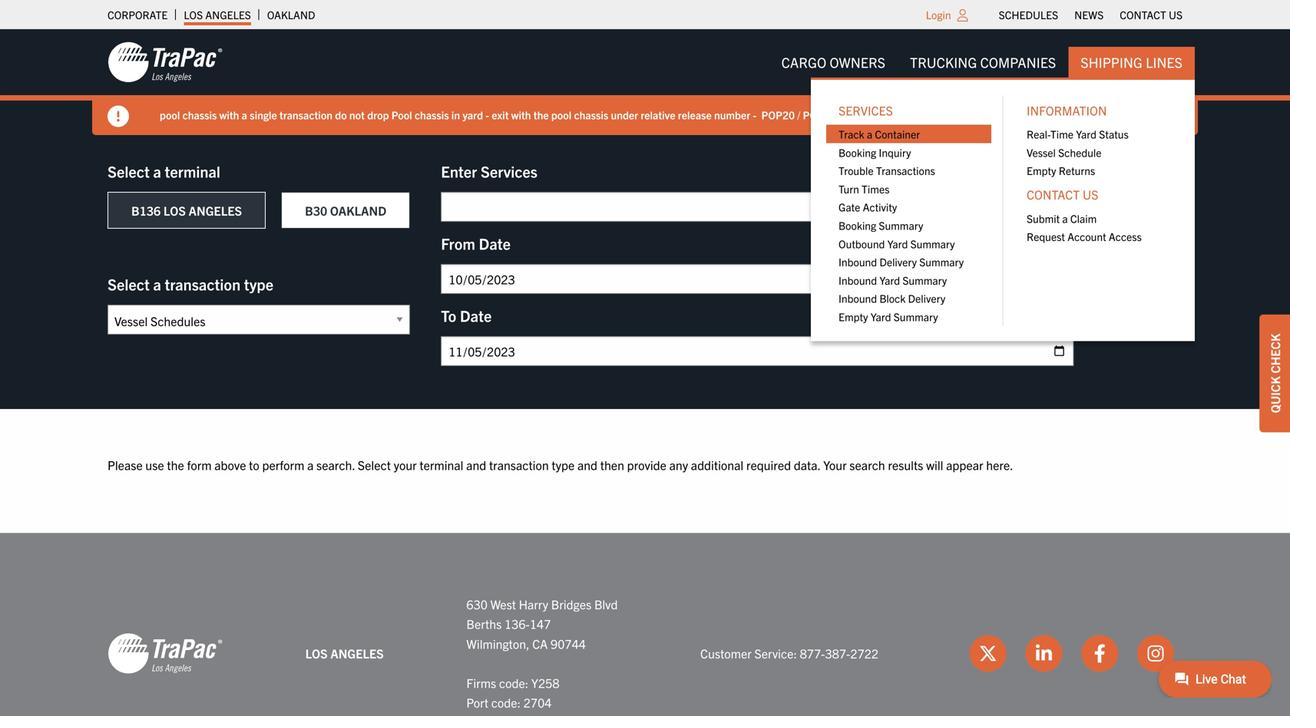 Task type: locate. For each thing, give the bounding box(es) containing it.
chassis left in
[[415, 108, 449, 122]]

angeles
[[205, 8, 251, 22], [189, 203, 242, 218], [331, 646, 384, 661]]

pop45
[[845, 108, 878, 122]]

los angeles image
[[108, 41, 223, 84], [108, 632, 223, 675]]

track a container link
[[827, 125, 992, 143]]

gate
[[839, 200, 861, 214]]

date right 'to'
[[460, 306, 492, 325]]

1 vertical spatial transaction
[[165, 275, 241, 294]]

and left then
[[578, 457, 598, 473]]

0 horizontal spatial pool
[[160, 108, 180, 122]]

contact up shipping lines at the top of page
[[1120, 8, 1167, 22]]

From Date date field
[[441, 264, 1074, 294]]

contact up submit
[[1027, 187, 1080, 202]]

the
[[534, 108, 549, 122], [167, 457, 184, 473]]

with left single
[[219, 108, 239, 122]]

menu for contact us
[[1015, 209, 1180, 246]]

use
[[146, 457, 164, 473]]

0 vertical spatial code:
[[499, 676, 529, 691]]

services menu item
[[827, 95, 992, 326]]

To Date date field
[[441, 336, 1074, 366]]

1 horizontal spatial terminal
[[420, 457, 464, 473]]

0 vertical spatial us
[[1169, 8, 1183, 22]]

terminal right your
[[420, 457, 464, 473]]

then
[[600, 457, 624, 473]]

schedules link
[[999, 4, 1059, 25]]

0 vertical spatial date
[[479, 234, 511, 253]]

1 vertical spatial inbound
[[839, 273, 877, 287]]

menu containing track a container
[[827, 125, 992, 326]]

0 horizontal spatial services
[[481, 162, 538, 181]]

booking up outbound at right
[[839, 219, 877, 232]]

2 vertical spatial angeles
[[331, 646, 384, 661]]

schedules
[[999, 8, 1059, 22]]

your
[[394, 457, 417, 473]]

light image
[[958, 9, 968, 22]]

1 horizontal spatial services
[[839, 102, 893, 118]]

container
[[875, 127, 920, 141]]

1 vertical spatial booking
[[839, 219, 877, 232]]

a right track on the right top of page
[[867, 127, 873, 141]]

1 vertical spatial contact
[[1027, 187, 1080, 202]]

search.
[[316, 457, 355, 473]]

chassis left the under at the top left of page
[[574, 108, 609, 122]]

chassis left single
[[183, 108, 217, 122]]

0 horizontal spatial us
[[1083, 187, 1099, 202]]

1 vertical spatial services
[[481, 162, 538, 181]]

a inside track a container booking inquiry trouble transactions turn times gate activity booking summary outbound yard summary inbound delivery summary inbound yard summary inbound block delivery empty yard summary
[[867, 127, 873, 141]]

with right exit
[[511, 108, 531, 122]]

0 vertical spatial terminal
[[165, 162, 220, 181]]

empty inside track a container booking inquiry trouble transactions turn times gate activity booking summary outbound yard summary inbound delivery summary inbound yard summary inbound block delivery empty yard summary
[[839, 310, 868, 324]]

0 horizontal spatial and
[[466, 457, 486, 473]]

news link
[[1075, 4, 1104, 25]]

877-
[[800, 646, 825, 661]]

1 vertical spatial select
[[108, 275, 150, 294]]

0 vertical spatial inbound
[[839, 255, 877, 269]]

1 horizontal spatial us
[[1169, 8, 1183, 22]]

1 vertical spatial los angeles
[[305, 646, 384, 661]]

los angeles image for footer containing 630 west harry bridges blvd
[[108, 632, 223, 675]]

0 vertical spatial transaction
[[280, 108, 333, 122]]

yard up schedule
[[1076, 127, 1097, 141]]

us up submit a claim link
[[1083, 187, 1099, 202]]

pool right solid image
[[160, 108, 180, 122]]

yard inside real-time yard status vessel schedule empty returns
[[1076, 127, 1097, 141]]

contact us link up lines
[[1120, 4, 1183, 25]]

contact us for the bottom contact us link
[[1027, 187, 1099, 202]]

- left exit
[[486, 108, 489, 122]]

2 booking from the top
[[839, 219, 877, 232]]

real-time yard status vessel schedule empty returns
[[1027, 127, 1129, 178]]

0 vertical spatial booking
[[839, 145, 877, 159]]

a left claim
[[1063, 211, 1068, 225]]

footer
[[0, 534, 1290, 717]]

- right the "number"
[[753, 108, 757, 122]]

1 vertical spatial contact us
[[1027, 187, 1099, 202]]

contact us up lines
[[1120, 8, 1183, 22]]

menu bar containing schedules
[[991, 4, 1191, 25]]

387-
[[825, 646, 851, 661]]

1 horizontal spatial -
[[753, 108, 757, 122]]

1 horizontal spatial oakland
[[330, 203, 387, 218]]

information menu item
[[1015, 95, 1180, 180]]

0 vertical spatial empty
[[1027, 164, 1057, 178]]

contact us down the returns at right top
[[1027, 187, 1099, 202]]

yard down "block"
[[871, 310, 891, 324]]

y258
[[531, 676, 560, 691]]

code:
[[499, 676, 529, 691], [491, 695, 521, 711]]

0 horizontal spatial transaction
[[165, 275, 241, 294]]

cargo owners
[[782, 53, 886, 71]]

2 inbound from the top
[[839, 273, 877, 287]]

select up the b136
[[108, 162, 150, 181]]

contact us link
[[1120, 4, 1183, 25], [1015, 180, 1180, 209]]

customer service: 877-387-2722
[[701, 646, 879, 661]]

track a container menu item
[[827, 125, 992, 143]]

1 with from the left
[[219, 108, 239, 122]]

contact us
[[1120, 8, 1183, 22], [1027, 187, 1099, 202]]

1 vertical spatial code:
[[491, 695, 521, 711]]

transaction
[[280, 108, 333, 122], [165, 275, 241, 294], [489, 457, 549, 473]]

0 vertical spatial los
[[184, 8, 203, 22]]

1 horizontal spatial contact
[[1120, 8, 1167, 22]]

contact inside menu item
[[1027, 187, 1080, 202]]

services up track on the right top of page
[[839, 102, 893, 118]]

blvd
[[595, 597, 618, 612]]

los angeles image for banner containing cargo owners
[[108, 41, 223, 84]]

us for the topmost contact us link
[[1169, 8, 1183, 22]]

banner
[[0, 29, 1290, 341]]

gate activity link
[[827, 198, 992, 216]]

a up the b136
[[153, 162, 161, 181]]

oakland right the "los angeles" link
[[267, 8, 315, 22]]

0 vertical spatial contact
[[1120, 8, 1167, 22]]

the right exit
[[534, 108, 549, 122]]

1 horizontal spatial with
[[511, 108, 531, 122]]

pool
[[392, 108, 412, 122]]

firms
[[467, 676, 496, 691]]

vessel schedule link
[[1015, 143, 1180, 161]]

select left your
[[358, 457, 391, 473]]

terminal up b136 los angeles
[[165, 162, 220, 181]]

inbound
[[839, 255, 877, 269], [839, 273, 877, 287], [839, 292, 877, 305]]

1 horizontal spatial transaction
[[280, 108, 333, 122]]

customer
[[701, 646, 752, 661]]

menu containing submit a claim
[[1015, 209, 1180, 246]]

1 vertical spatial type
[[552, 457, 575, 473]]

0 vertical spatial delivery
[[880, 255, 917, 269]]

any
[[670, 457, 688, 473]]

0 vertical spatial contact us link
[[1120, 4, 1183, 25]]

1 vertical spatial menu bar
[[769, 47, 1195, 341]]

2 vertical spatial select
[[358, 457, 391, 473]]

menu containing services
[[811, 78, 1195, 341]]

1 horizontal spatial type
[[552, 457, 575, 473]]

solid image
[[108, 106, 129, 127]]

0 vertical spatial services
[[839, 102, 893, 118]]

0 vertical spatial contact us
[[1120, 8, 1183, 22]]

0 vertical spatial menu bar
[[991, 4, 1191, 25]]

summary up inbound yard summary link
[[920, 255, 964, 269]]

los angeles image inside footer
[[108, 632, 223, 675]]

1 horizontal spatial pool
[[551, 108, 572, 122]]

0 horizontal spatial /
[[798, 108, 801, 122]]

2 / from the left
[[839, 108, 842, 122]]

0 horizontal spatial contact
[[1027, 187, 1080, 202]]

turn
[[839, 182, 859, 196]]

/ left pop45 on the top of page
[[839, 108, 842, 122]]

0 horizontal spatial empty
[[839, 310, 868, 324]]

1 horizontal spatial chassis
[[415, 108, 449, 122]]

0 vertical spatial oakland
[[267, 8, 315, 22]]

2 - from the left
[[753, 108, 757, 122]]

1 horizontal spatial los angeles
[[305, 646, 384, 661]]

1 vertical spatial los angeles image
[[108, 632, 223, 675]]

1 chassis from the left
[[183, 108, 217, 122]]

summary down inbound block delivery 'link'
[[894, 310, 938, 324]]

menu
[[811, 78, 1195, 341], [827, 125, 992, 326], [1015, 125, 1180, 180], [1015, 209, 1180, 246]]

0 horizontal spatial the
[[167, 457, 184, 473]]

0 vertical spatial select
[[108, 162, 150, 181]]

contact us inside menu item
[[1027, 187, 1099, 202]]

pool right exit
[[551, 108, 572, 122]]

a inside submit a claim request account access
[[1063, 211, 1068, 225]]

1 vertical spatial the
[[167, 457, 184, 473]]

0 horizontal spatial chassis
[[183, 108, 217, 122]]

information link
[[1015, 95, 1180, 125]]

b30
[[305, 203, 327, 218]]

summary
[[879, 219, 924, 232], [911, 237, 955, 251], [920, 255, 964, 269], [903, 273, 947, 287], [894, 310, 938, 324]]

1 los angeles image from the top
[[108, 41, 223, 84]]

us
[[1169, 8, 1183, 22], [1083, 187, 1099, 202]]

1 horizontal spatial /
[[839, 108, 842, 122]]

booking inquiry link
[[827, 143, 992, 161]]

1 vertical spatial us
[[1083, 187, 1099, 202]]

2 with from the left
[[511, 108, 531, 122]]

to date
[[441, 306, 492, 325]]

booking up trouble
[[839, 145, 877, 159]]

1 inbound from the top
[[839, 255, 877, 269]]

630
[[467, 597, 488, 612]]

2 vertical spatial los
[[305, 646, 328, 661]]

2 vertical spatial inbound
[[839, 292, 877, 305]]

appear
[[946, 457, 984, 473]]

date for from date
[[479, 234, 511, 253]]

contact for the bottom contact us link
[[1027, 187, 1080, 202]]

oakland right the b30
[[330, 203, 387, 218]]

quick
[[1267, 377, 1283, 414]]

empty yard summary link
[[827, 308, 992, 326]]

1 vertical spatial terminal
[[420, 457, 464, 473]]

us up lines
[[1169, 8, 1183, 22]]

contact us link up claim
[[1015, 180, 1180, 209]]

1 horizontal spatial contact us
[[1120, 8, 1183, 22]]

us inside menu item
[[1083, 187, 1099, 202]]

a for track a container booking inquiry trouble transactions turn times gate activity booking summary outbound yard summary inbound delivery summary inbound yard summary inbound block delivery empty yard summary
[[867, 127, 873, 141]]

access
[[1109, 230, 1142, 244]]

0 horizontal spatial -
[[486, 108, 489, 122]]

check
[[1267, 334, 1283, 374]]

a down the b136
[[153, 275, 161, 294]]

/
[[798, 108, 801, 122], [839, 108, 842, 122]]

2 los angeles image from the top
[[108, 632, 223, 675]]

/ right pop20
[[798, 108, 801, 122]]

0 horizontal spatial with
[[219, 108, 239, 122]]

empty down inbound block delivery 'link'
[[839, 310, 868, 324]]

status
[[1099, 127, 1129, 141]]

1 horizontal spatial the
[[534, 108, 549, 122]]

inbound yard summary link
[[827, 271, 992, 289]]

1 pool from the left
[[160, 108, 180, 122]]

terminal
[[165, 162, 220, 181], [420, 457, 464, 473]]

services right enter
[[481, 162, 538, 181]]

0 horizontal spatial contact us
[[1027, 187, 1099, 202]]

type
[[244, 275, 274, 294], [552, 457, 575, 473]]

empty down vessel
[[1027, 164, 1057, 178]]

0 vertical spatial los angeles
[[184, 8, 251, 22]]

1 vertical spatial date
[[460, 306, 492, 325]]

a for submit a claim request account access
[[1063, 211, 1068, 225]]

2 pool from the left
[[551, 108, 572, 122]]

select down the b136
[[108, 275, 150, 294]]

contact
[[1120, 8, 1167, 22], [1027, 187, 1080, 202]]

cargo
[[782, 53, 827, 71]]

1 horizontal spatial and
[[578, 457, 598, 473]]

2 vertical spatial transaction
[[489, 457, 549, 473]]

returns
[[1059, 164, 1096, 178]]

quick check
[[1267, 334, 1283, 414]]

menu containing real-time yard status
[[1015, 125, 1180, 180]]

and right your
[[466, 457, 486, 473]]

0 vertical spatial the
[[534, 108, 549, 122]]

code: up 2704
[[499, 676, 529, 691]]

0 vertical spatial los angeles image
[[108, 41, 223, 84]]

drop
[[367, 108, 389, 122]]

1 horizontal spatial empty
[[1027, 164, 1057, 178]]

menu bar
[[991, 4, 1191, 25], [769, 47, 1195, 341]]

date
[[479, 234, 511, 253], [460, 306, 492, 325]]

cargo owners link
[[769, 47, 898, 78]]

news
[[1075, 8, 1104, 22]]

claim
[[1071, 211, 1097, 225]]

2 horizontal spatial chassis
[[574, 108, 609, 122]]

-
[[486, 108, 489, 122], [753, 108, 757, 122]]

2 horizontal spatial transaction
[[489, 457, 549, 473]]

pop40
[[803, 108, 837, 122]]

booking
[[839, 145, 877, 159], [839, 219, 877, 232]]

date right from at the top of page
[[479, 234, 511, 253]]

1 vertical spatial empty
[[839, 310, 868, 324]]

0 vertical spatial type
[[244, 275, 274, 294]]

delivery up inbound yard summary link
[[880, 255, 917, 269]]

menu for information
[[1015, 125, 1180, 180]]

code: right port
[[491, 695, 521, 711]]

delivery down inbound yard summary link
[[908, 292, 946, 305]]

booking summary link
[[827, 216, 992, 235]]

required
[[747, 457, 791, 473]]

results
[[888, 457, 924, 473]]

select
[[108, 162, 150, 181], [108, 275, 150, 294], [358, 457, 391, 473]]

the right use
[[167, 457, 184, 473]]

vessel
[[1027, 145, 1056, 159]]

login link
[[926, 8, 951, 22]]



Task type: vqa. For each thing, say whether or not it's contained in the screenshot.
In-
no



Task type: describe. For each thing, give the bounding box(es) containing it.
do
[[335, 108, 347, 122]]

track a container booking inquiry trouble transactions turn times gate activity booking summary outbound yard summary inbound delivery summary inbound yard summary inbound block delivery empty yard summary
[[839, 127, 964, 324]]

menu for shipping lines
[[811, 78, 1195, 341]]

request account access link
[[1015, 227, 1180, 246]]

trouble
[[839, 164, 874, 178]]

provide
[[627, 457, 667, 473]]

form
[[187, 457, 212, 473]]

ca
[[533, 636, 548, 652]]

menu bar containing cargo owners
[[769, 47, 1195, 341]]

outbound
[[839, 237, 885, 251]]

select a terminal
[[108, 162, 220, 181]]

real-time yard status link
[[1015, 125, 1180, 143]]

summary up inbound delivery summary link
[[911, 237, 955, 251]]

us for the bottom contact us link
[[1083, 187, 1099, 202]]

request
[[1027, 230, 1065, 244]]

oakland link
[[267, 4, 315, 25]]

2 chassis from the left
[[415, 108, 449, 122]]

shipping lines menu item
[[811, 47, 1195, 341]]

630 west harry bridges blvd berths 136-147 wilmington, ca 90744
[[467, 597, 618, 652]]

summary up the outbound yard summary link
[[879, 219, 924, 232]]

the inside banner
[[534, 108, 549, 122]]

summary down inbound delivery summary link
[[903, 273, 947, 287]]

activity
[[863, 200, 897, 214]]

your
[[824, 457, 847, 473]]

berths
[[467, 617, 502, 632]]

a left single
[[242, 108, 247, 122]]

banner containing cargo owners
[[0, 29, 1290, 341]]

here.
[[986, 457, 1014, 473]]

services inside menu item
[[839, 102, 893, 118]]

in
[[452, 108, 460, 122]]

contact for the topmost contact us link
[[1120, 8, 1167, 22]]

b136
[[131, 203, 161, 218]]

number
[[714, 108, 751, 122]]

contact us for the topmost contact us link
[[1120, 8, 1183, 22]]

147
[[530, 617, 551, 632]]

enter services
[[441, 162, 538, 181]]

harry
[[519, 597, 548, 612]]

b30 oakland
[[305, 203, 387, 218]]

data.
[[794, 457, 821, 473]]

pool chassis with a single transaction  do not drop pool chassis in yard -  exit with the pool chassis under relative release number -  pop20 / pop40 / pop45
[[160, 108, 878, 122]]

footer containing 630 west harry bridges blvd
[[0, 534, 1290, 717]]

select for select a terminal
[[108, 162, 150, 181]]

transactions
[[876, 164, 935, 178]]

los inside the "los angeles" link
[[184, 8, 203, 22]]

trucking companies
[[910, 53, 1056, 71]]

menu for services
[[827, 125, 992, 326]]

1 booking from the top
[[839, 145, 877, 159]]

to
[[249, 457, 259, 473]]

pop20
[[762, 108, 795, 122]]

90744
[[551, 636, 586, 652]]

information
[[1027, 102, 1107, 118]]

schedule
[[1059, 145, 1102, 159]]

yard
[[463, 108, 483, 122]]

from date
[[441, 234, 511, 253]]

port
[[467, 695, 489, 711]]

west
[[491, 597, 516, 612]]

trucking companies link
[[898, 47, 1069, 78]]

inbound delivery summary link
[[827, 253, 992, 271]]

1 vertical spatial oakland
[[330, 203, 387, 218]]

corporate link
[[108, 4, 168, 25]]

wilmington,
[[467, 636, 530, 652]]

services link
[[827, 95, 992, 125]]

exit
[[492, 108, 509, 122]]

track
[[839, 127, 865, 141]]

additional
[[691, 457, 744, 473]]

1 vertical spatial angeles
[[189, 203, 242, 218]]

service:
[[755, 646, 797, 661]]

a for select a transaction type
[[153, 275, 161, 294]]

0 horizontal spatial type
[[244, 275, 274, 294]]

empty returns link
[[1015, 161, 1180, 180]]

0 vertical spatial angeles
[[205, 8, 251, 22]]

empty inside real-time yard status vessel schedule empty returns
[[1027, 164, 1057, 178]]

a for select a terminal
[[153, 162, 161, 181]]

Enter Services text field
[[441, 192, 1074, 222]]

under
[[611, 108, 638, 122]]

select a transaction type
[[108, 275, 274, 294]]

0 horizontal spatial oakland
[[267, 8, 315, 22]]

1 / from the left
[[798, 108, 801, 122]]

firms code:  y258 port code:  2704
[[467, 676, 560, 711]]

2704
[[524, 695, 552, 711]]

1 vertical spatial los
[[164, 203, 186, 218]]

1 vertical spatial contact us link
[[1015, 180, 1180, 209]]

1 vertical spatial delivery
[[908, 292, 946, 305]]

lines
[[1146, 53, 1183, 71]]

a left search.
[[307, 457, 314, 473]]

inbound block delivery link
[[827, 289, 992, 308]]

to
[[441, 306, 457, 325]]

3 chassis from the left
[[574, 108, 609, 122]]

shipping
[[1081, 53, 1143, 71]]

not
[[349, 108, 365, 122]]

yard up inbound delivery summary link
[[888, 237, 908, 251]]

los angeles link
[[184, 4, 251, 25]]

1 and from the left
[[466, 457, 486, 473]]

0 horizontal spatial los angeles
[[184, 8, 251, 22]]

inquiry
[[879, 145, 911, 159]]

turn times link
[[827, 180, 992, 198]]

yard up "block"
[[880, 273, 900, 287]]

1 - from the left
[[486, 108, 489, 122]]

contact us menu item
[[1015, 180, 1180, 246]]

companies
[[980, 53, 1056, 71]]

trouble transactions link
[[827, 161, 992, 180]]

bridges
[[551, 597, 592, 612]]

select for select a transaction type
[[108, 275, 150, 294]]

date for to date
[[460, 306, 492, 325]]

2 and from the left
[[578, 457, 598, 473]]

trucking
[[910, 53, 977, 71]]

0 horizontal spatial terminal
[[165, 162, 220, 181]]

login
[[926, 8, 951, 22]]

136-
[[505, 617, 530, 632]]

b136 los angeles
[[131, 203, 242, 218]]

search
[[850, 457, 885, 473]]

corporate
[[108, 8, 168, 22]]

3 inbound from the top
[[839, 292, 877, 305]]

shipping lines
[[1081, 53, 1183, 71]]

2722
[[851, 646, 879, 661]]

time
[[1051, 127, 1074, 141]]



